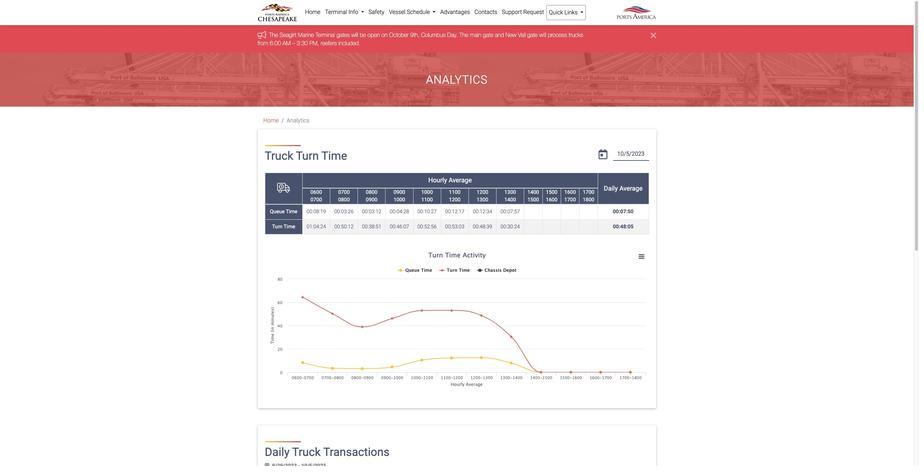 Task type: describe. For each thing, give the bounding box(es) containing it.
01:04:24
[[307, 224, 326, 230]]

1 vertical spatial truck
[[292, 446, 321, 459]]

support request
[[502, 9, 544, 15]]

the seagirt marine terminal gates will be open on october 9th, columbus day. the main gate and new vail gate will process trucks from 6:00 am – 3:30 pm, reefers included. link
[[258, 32, 584, 46]]

request
[[524, 9, 544, 15]]

home for home link to the bottom
[[263, 117, 279, 124]]

0 vertical spatial terminal
[[325, 9, 347, 15]]

1 horizontal spatial analytics
[[426, 73, 488, 87]]

00:04:28
[[390, 209, 409, 215]]

00:07:57
[[501, 209, 520, 215]]

1700 1800
[[583, 189, 595, 203]]

safety link
[[366, 5, 387, 19]]

quick
[[549, 9, 563, 16]]

00:10:27
[[418, 209, 437, 215]]

seagirt
[[280, 32, 297, 38]]

1 vertical spatial daily
[[265, 446, 290, 459]]

process
[[548, 32, 567, 38]]

00:03:12
[[362, 209, 382, 215]]

the seagirt marine terminal gates will be open on october 9th, columbus day. the main gate and new vail gate will process trucks from 6:00 am – 3:30 pm, reefers included. alert
[[0, 25, 914, 53]]

new
[[506, 32, 517, 38]]

terminal info link
[[323, 5, 366, 19]]

trucks
[[569, 32, 584, 38]]

daily inside hourly average daily average
[[604, 185, 618, 192]]

1 horizontal spatial 1500
[[546, 189, 558, 195]]

0 vertical spatial 1000
[[422, 189, 433, 195]]

9th,
[[410, 32, 420, 38]]

quick links
[[549, 9, 579, 16]]

1400 1500
[[528, 189, 539, 203]]

00:53:03
[[445, 224, 465, 230]]

6:00
[[270, 40, 281, 46]]

00:12:34
[[473, 209, 492, 215]]

calendar week image
[[265, 463, 269, 466]]

bullhorn image
[[258, 31, 269, 39]]

0 vertical spatial time
[[322, 149, 347, 163]]

0 horizontal spatial 1400
[[505, 197, 516, 203]]

0 horizontal spatial 0900
[[366, 197, 378, 203]]

00:30:24
[[501, 224, 520, 230]]

hourly average daily average
[[429, 177, 643, 192]]

calendar day image
[[599, 149, 608, 160]]

included.
[[339, 40, 361, 46]]

info
[[349, 9, 358, 15]]

00:38:51
[[362, 224, 382, 230]]

support request link
[[500, 5, 547, 19]]

columbus
[[421, 32, 446, 38]]

0900 1000
[[394, 189, 405, 203]]

00:48:39
[[473, 224, 492, 230]]

from
[[258, 40, 268, 46]]

support
[[502, 9, 522, 15]]

0600
[[311, 189, 322, 195]]

contacts link
[[473, 5, 500, 19]]

0 horizontal spatial 1500
[[528, 197, 539, 203]]

1000 1100
[[422, 189, 433, 203]]

on
[[382, 32, 388, 38]]

queue time
[[270, 209, 298, 215]]

the seagirt marine terminal gates will be open on october 9th, columbus day. the main gate and new vail gate will process trucks from 6:00 am – 3:30 pm, reefers included.
[[258, 32, 584, 46]]

and
[[495, 32, 504, 38]]

1 vertical spatial home link
[[263, 117, 279, 124]]

1600 1700
[[565, 189, 576, 203]]

vessel schedule
[[389, 9, 432, 15]]

00:03:26
[[334, 209, 354, 215]]

1 will from the left
[[351, 32, 358, 38]]

1 horizontal spatial 1700
[[583, 189, 595, 195]]

am
[[283, 40, 291, 46]]

vail
[[518, 32, 526, 38]]

open
[[368, 32, 380, 38]]

be
[[360, 32, 366, 38]]

day.
[[447, 32, 458, 38]]

0 vertical spatial turn
[[296, 149, 319, 163]]

links
[[565, 9, 578, 16]]

1 vertical spatial average
[[620, 185, 643, 192]]

contacts
[[475, 9, 498, 15]]

00:12:17
[[445, 209, 465, 215]]

2 gate from the left
[[528, 32, 538, 38]]

vessel schedule link
[[387, 5, 438, 19]]



Task type: locate. For each thing, give the bounding box(es) containing it.
terminal
[[325, 9, 347, 15], [316, 32, 335, 38]]

0 vertical spatial home link
[[303, 5, 323, 19]]

1700
[[583, 189, 595, 195], [565, 197, 576, 203]]

1 horizontal spatial average
[[620, 185, 643, 192]]

1 vertical spatial time
[[286, 209, 298, 215]]

1300 up 00:07:57
[[505, 189, 516, 195]]

1100 1200
[[449, 189, 461, 203]]

None text field
[[613, 148, 649, 161]]

1 horizontal spatial home link
[[303, 5, 323, 19]]

1 vertical spatial 0800
[[338, 197, 350, 203]]

0 vertical spatial 0800
[[366, 189, 378, 195]]

0 horizontal spatial turn
[[272, 224, 283, 230]]

daily right 1700 1800
[[604, 185, 618, 192]]

0700
[[338, 189, 350, 195], [311, 197, 322, 203]]

2 the from the left
[[460, 32, 469, 38]]

1 vertical spatial turn
[[272, 224, 283, 230]]

1200
[[477, 189, 489, 195], [449, 197, 461, 203]]

home link
[[303, 5, 323, 19], [263, 117, 279, 124]]

1 horizontal spatial 0900
[[394, 189, 405, 195]]

1400 up 00:07:57
[[505, 197, 516, 203]]

queue
[[270, 209, 285, 215]]

0 vertical spatial 1400
[[528, 189, 539, 195]]

1 vertical spatial home
[[263, 117, 279, 124]]

0 horizontal spatial average
[[449, 177, 472, 184]]

1 vertical spatial 0700
[[311, 197, 322, 203]]

0 vertical spatial 1300
[[505, 189, 516, 195]]

0 horizontal spatial the
[[269, 32, 278, 38]]

1200 up 00:12:34
[[477, 189, 489, 195]]

1 vertical spatial terminal
[[316, 32, 335, 38]]

1100 up '00:12:17'
[[449, 189, 461, 195]]

00:48:05
[[613, 224, 634, 230]]

1 vertical spatial 1600
[[546, 197, 558, 203]]

schedule
[[407, 9, 430, 15]]

0 vertical spatial 0700
[[338, 189, 350, 195]]

1 vertical spatial 1500
[[528, 197, 539, 203]]

average up 00:07:50
[[620, 185, 643, 192]]

turn time
[[272, 224, 295, 230]]

1500 1600
[[546, 189, 558, 203]]

0 horizontal spatial home
[[263, 117, 279, 124]]

reefers
[[321, 40, 337, 46]]

time for 00:08:19
[[286, 209, 298, 215]]

safety
[[369, 9, 385, 15]]

the right day.
[[460, 32, 469, 38]]

close image
[[651, 31, 656, 40]]

0800 0900
[[366, 189, 378, 203]]

average
[[449, 177, 472, 184], [620, 185, 643, 192]]

truck
[[265, 149, 293, 163], [292, 446, 321, 459]]

1 horizontal spatial 1000
[[422, 189, 433, 195]]

1600 right 1400 1500
[[546, 197, 558, 203]]

1100 up 00:10:27 at the top
[[422, 197, 433, 203]]

0 horizontal spatial 1700
[[565, 197, 576, 203]]

0 horizontal spatial gate
[[483, 32, 494, 38]]

1300 up 00:12:34
[[477, 197, 489, 203]]

1800
[[583, 197, 595, 203]]

0 vertical spatial analytics
[[426, 73, 488, 87]]

1 vertical spatial 1200
[[449, 197, 461, 203]]

1 vertical spatial 1400
[[505, 197, 516, 203]]

advantages
[[440, 9, 470, 15]]

2 will from the left
[[540, 32, 547, 38]]

1 horizontal spatial 0700
[[338, 189, 350, 195]]

truck turn time
[[265, 149, 347, 163]]

0 horizontal spatial 1100
[[422, 197, 433, 203]]

0 horizontal spatial 1200
[[449, 197, 461, 203]]

quick links link
[[547, 5, 586, 20]]

1 horizontal spatial 1200
[[477, 189, 489, 195]]

hourly
[[429, 177, 447, 184]]

0 horizontal spatial daily
[[265, 446, 290, 459]]

transactions
[[323, 446, 390, 459]]

1 vertical spatial 1100
[[422, 197, 433, 203]]

00:50:12
[[334, 224, 354, 230]]

1700 left 1800
[[565, 197, 576, 203]]

will left be
[[351, 32, 358, 38]]

3:30
[[297, 40, 308, 46]]

1300 1400
[[505, 189, 516, 203]]

terminal left info
[[325, 9, 347, 15]]

main
[[470, 32, 482, 38]]

0 vertical spatial 1700
[[583, 189, 595, 195]]

will
[[351, 32, 358, 38], [540, 32, 547, 38]]

1200 1300
[[477, 189, 489, 203]]

1 horizontal spatial 1600
[[565, 189, 576, 195]]

1000 up 00:04:28
[[394, 197, 405, 203]]

1000
[[422, 189, 433, 195], [394, 197, 405, 203]]

0 vertical spatial daily
[[604, 185, 618, 192]]

0 vertical spatial truck
[[265, 149, 293, 163]]

1400
[[528, 189, 539, 195], [505, 197, 516, 203]]

1 horizontal spatial gate
[[528, 32, 538, 38]]

will left process
[[540, 32, 547, 38]]

0 vertical spatial 1200
[[477, 189, 489, 195]]

0 vertical spatial 0900
[[394, 189, 405, 195]]

0 vertical spatial 1500
[[546, 189, 558, 195]]

1 horizontal spatial 1300
[[505, 189, 516, 195]]

0 horizontal spatial 1000
[[394, 197, 405, 203]]

1 horizontal spatial will
[[540, 32, 547, 38]]

0 horizontal spatial 0700
[[311, 197, 322, 203]]

0800
[[366, 189, 378, 195], [338, 197, 350, 203]]

1500 down hourly average daily average
[[528, 197, 539, 203]]

1 horizontal spatial home
[[305, 9, 321, 15]]

daily
[[604, 185, 618, 192], [265, 446, 290, 459]]

1500 left 1600 1700
[[546, 189, 558, 195]]

the up 6:00
[[269, 32, 278, 38]]

1 horizontal spatial the
[[460, 32, 469, 38]]

vessel
[[389, 9, 406, 15]]

0600 0700
[[311, 189, 322, 203]]

0 horizontal spatial 1600
[[546, 197, 558, 203]]

terminal up reefers
[[316, 32, 335, 38]]

0 horizontal spatial will
[[351, 32, 358, 38]]

daily up calendar week "icon"
[[265, 446, 290, 459]]

1 vertical spatial analytics
[[287, 117, 310, 124]]

1300
[[505, 189, 516, 195], [477, 197, 489, 203]]

1 vertical spatial 1700
[[565, 197, 576, 203]]

1 horizontal spatial 1400
[[528, 189, 539, 195]]

00:46:07
[[390, 224, 409, 230]]

gate
[[483, 32, 494, 38], [528, 32, 538, 38]]

1600
[[565, 189, 576, 195], [546, 197, 558, 203]]

0800 up 00:03:26
[[338, 197, 350, 203]]

0900 up 00:04:28
[[394, 189, 405, 195]]

time for 01:04:24
[[284, 224, 295, 230]]

advantages link
[[438, 5, 473, 19]]

gate right vail
[[528, 32, 538, 38]]

0 vertical spatial average
[[449, 177, 472, 184]]

the
[[269, 32, 278, 38], [460, 32, 469, 38]]

0700 up 00:03:26
[[338, 189, 350, 195]]

1 gate from the left
[[483, 32, 494, 38]]

1 vertical spatial 0900
[[366, 197, 378, 203]]

home
[[305, 9, 321, 15], [263, 117, 279, 124]]

00:08:19
[[307, 209, 326, 215]]

1 horizontal spatial 1100
[[449, 189, 461, 195]]

1 the from the left
[[269, 32, 278, 38]]

terminal inside the seagirt marine terminal gates will be open on october 9th, columbus day. the main gate and new vail gate will process trucks from 6:00 am – 3:30 pm, reefers included.
[[316, 32, 335, 38]]

1000 down hourly
[[422, 189, 433, 195]]

1400 left 1500 1600
[[528, 189, 539, 195]]

0 horizontal spatial home link
[[263, 117, 279, 124]]

0 vertical spatial 1600
[[565, 189, 576, 195]]

1 horizontal spatial turn
[[296, 149, 319, 163]]

2 vertical spatial time
[[284, 224, 295, 230]]

0 horizontal spatial 1300
[[477, 197, 489, 203]]

1 horizontal spatial daily
[[604, 185, 618, 192]]

–
[[292, 40, 295, 46]]

0900
[[394, 189, 405, 195], [366, 197, 378, 203]]

0900 up 00:03:12 on the left of page
[[366, 197, 378, 203]]

october
[[389, 32, 409, 38]]

home for right home link
[[305, 9, 321, 15]]

1700 up 1800
[[583, 189, 595, 195]]

1200 up '00:12:17'
[[449, 197, 461, 203]]

daily truck transactions
[[265, 446, 390, 459]]

0 horizontal spatial analytics
[[287, 117, 310, 124]]

0 vertical spatial 1100
[[449, 189, 461, 195]]

1 vertical spatial 1300
[[477, 197, 489, 203]]

0700 down 0600
[[311, 197, 322, 203]]

terminal info
[[325, 9, 360, 15]]

0 vertical spatial home
[[305, 9, 321, 15]]

00:07:50
[[613, 209, 634, 215]]

00:52:56
[[418, 224, 437, 230]]

time
[[322, 149, 347, 163], [286, 209, 298, 215], [284, 224, 295, 230]]

1500
[[546, 189, 558, 195], [528, 197, 539, 203]]

0 horizontal spatial 0800
[[338, 197, 350, 203]]

0700 0800
[[338, 189, 350, 203]]

analytics
[[426, 73, 488, 87], [287, 117, 310, 124]]

pm,
[[310, 40, 319, 46]]

1 vertical spatial 1000
[[394, 197, 405, 203]]

average up 1100 1200
[[449, 177, 472, 184]]

turn
[[296, 149, 319, 163], [272, 224, 283, 230]]

gates
[[337, 32, 350, 38]]

marine
[[298, 32, 314, 38]]

1600 left 1700 1800
[[565, 189, 576, 195]]

0800 up 00:03:12 on the left of page
[[366, 189, 378, 195]]

gate left and
[[483, 32, 494, 38]]

1 horizontal spatial 0800
[[366, 189, 378, 195]]



Task type: vqa. For each thing, say whether or not it's contained in the screenshot.


